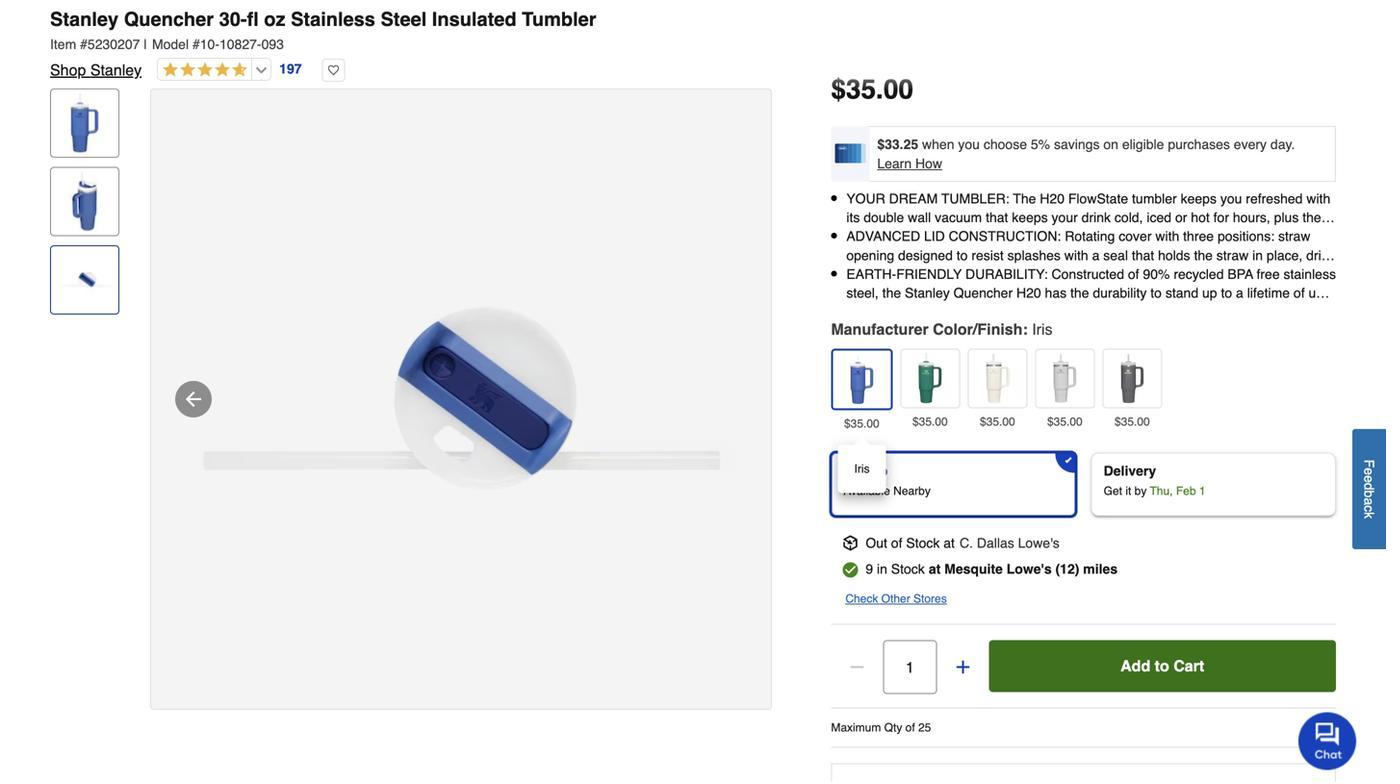 Task type: locate. For each thing, give the bounding box(es) containing it.
the up manufacturer color/finish : iris
[[915, 304, 934, 320]]

1 vertical spatial h20
[[1017, 286, 1042, 301]]

1 horizontal spatial a
[[1237, 286, 1244, 301]]

bottles
[[1085, 304, 1125, 320]]

on left eligible
[[1104, 137, 1119, 152]]

h20 up your
[[1040, 191, 1065, 207]]

2 vertical spatial and
[[1129, 304, 1151, 320]]

f e e d b a c k
[[1362, 460, 1378, 519]]

0 vertical spatial iris
[[1033, 321, 1053, 339]]

0 horizontal spatial use
[[937, 304, 959, 320]]

e
[[1362, 468, 1378, 476], [1362, 476, 1378, 483]]

chat invite button image
[[1299, 712, 1358, 771]]

durability:
[[966, 267, 1048, 282]]

a inside advanced lid construction: rotating cover with three positions: straw opening designed to resist splashes with a seal that holds the straw in place, drink opening, and full-cover top for added leak resistance
[[1093, 248, 1100, 263]]

that inside advanced lid construction: rotating cover with three positions: straw opening designed to resist splashes with a seal that holds the straw in place, drink opening, and full-cover top for added leak resistance
[[1132, 248, 1155, 263]]

0 vertical spatial quencher
[[124, 8, 214, 30]]

that up fits
[[986, 210, 1009, 225]]

in right 9
[[877, 562, 888, 577]]

lowe's left (
[[1007, 562, 1052, 577]]

designed
[[899, 248, 953, 263]]

straw
[[1279, 229, 1311, 244], [1217, 248, 1249, 263]]

1 horizontal spatial keeps
[[1181, 191, 1217, 207]]

earth-friendly durability: constructed of 90% recycled bpa free stainless steel, the stanley quencher h20 has the durability to stand up to a lifetime of use, eliminating the use of single-use plastic bottles and straws
[[847, 267, 1337, 320]]

splashes
[[1008, 248, 1061, 263]]

add to cart button
[[989, 641, 1337, 693]]

0 horizontal spatial quencher
[[124, 8, 214, 30]]

just
[[1016, 229, 1037, 244]]

1 horizontal spatial for
[[1214, 210, 1230, 225]]

$35.00 down the cream tonal image
[[980, 416, 1016, 429]]

1 vertical spatial with
[[1156, 229, 1180, 244]]

for right top
[[1009, 267, 1025, 282]]

0 horizontal spatial a
[[1093, 248, 1100, 263]]

0 vertical spatial and
[[1193, 229, 1216, 244]]

to right add
[[1155, 658, 1170, 676]]

$35.00 down charcoal image
[[1115, 416, 1150, 429]]

in inside advanced lid construction: rotating cover with three positions: straw opening designed to resist splashes with a seal that holds the straw in place, drink opening, and full-cover top for added leak resistance
[[1253, 248, 1263, 263]]

for right hot
[[1214, 210, 1230, 225]]

resist
[[972, 248, 1004, 263]]

25
[[919, 722, 932, 735]]

get
[[1104, 485, 1123, 498]]

on left all
[[925, 229, 940, 244]]

of left 25
[[906, 722, 916, 735]]

drink up stainless
[[1307, 248, 1336, 263]]

on
[[1104, 137, 1119, 152], [925, 229, 940, 244]]

for
[[1214, 210, 1230, 225], [1009, 267, 1025, 282]]

0 vertical spatial straw
[[1279, 229, 1311, 244]]

for inside your dream tumbler: the h20 flowstate tumbler keeps you refreshed with its double wall vacuum that keeps your drink cold, iced or hot for hours, plus the narrow base on all sizes fits just about any car cup holder and it is dishwasher safe
[[1214, 210, 1230, 225]]

it
[[1219, 229, 1226, 244], [1126, 485, 1132, 498]]

that inside your dream tumbler: the h20 flowstate tumbler keeps you refreshed with its double wall vacuum that keeps your drink cold, iced or hot for hours, plus the narrow base on all sizes fits just about any car cup holder and it is dishwasher safe
[[986, 210, 1009, 225]]

and down "durability"
[[1129, 304, 1151, 320]]

1 horizontal spatial cover
[[1119, 229, 1152, 244]]

c
[[1362, 506, 1378, 512]]

0 vertical spatial stanley
[[50, 8, 119, 30]]

2 use from the left
[[1018, 304, 1039, 320]]

shop stanley
[[50, 61, 142, 79]]

a down rotating
[[1093, 248, 1100, 263]]

with up "holds"
[[1156, 229, 1180, 244]]

1 vertical spatial quencher
[[954, 286, 1013, 301]]

single-
[[978, 304, 1018, 320]]

at up stores
[[929, 562, 941, 577]]

top
[[987, 267, 1006, 282]]

keeps up just
[[1012, 210, 1048, 225]]

of down stainless
[[1294, 286, 1305, 301]]

10-
[[200, 37, 220, 52]]

and inside your dream tumbler: the h20 flowstate tumbler keeps you refreshed with its double wall vacuum that keeps your drink cold, iced or hot for hours, plus the narrow base on all sizes fits just about any car cup holder and it is dishwasher safe
[[1193, 229, 1216, 244]]

1 vertical spatial a
[[1237, 286, 1244, 301]]

$ 35 . 00
[[831, 74, 914, 105]]

it left by
[[1126, 485, 1132, 498]]

0 horizontal spatial drink
[[1082, 210, 1111, 225]]

stock up the check other stores
[[892, 562, 925, 577]]

$35.00 for the cream tonal image
[[980, 416, 1016, 429]]

a inside earth-friendly durability: constructed of 90% recycled bpa free stainless steel, the stanley quencher h20 has the durability to stand up to a lifetime of use, eliminating the use of single-use plastic bottles and straws
[[1237, 286, 1244, 301]]

stanley up item
[[50, 8, 119, 30]]

0 horizontal spatial straw
[[1217, 248, 1249, 263]]

0 vertical spatial it
[[1219, 229, 1226, 244]]

0 horizontal spatial cover
[[950, 267, 983, 282]]

to inside advanced lid construction: rotating cover with three positions: straw opening designed to resist splashes with a seal that holds the straw in place, drink opening, and full-cover top for added leak resistance
[[957, 248, 968, 263]]

1 horizontal spatial drink
[[1307, 248, 1336, 263]]

1 vertical spatial stock
[[892, 562, 925, 577]]

0 horizontal spatial and
[[902, 267, 925, 282]]

wall
[[908, 210, 931, 225]]

option group
[[824, 445, 1344, 524]]

stanley down friendly
[[905, 286, 950, 301]]

0 vertical spatial a
[[1093, 248, 1100, 263]]

item
[[50, 37, 76, 52]]

to down sizes on the right top of the page
[[957, 248, 968, 263]]

you right when
[[959, 137, 980, 152]]

1 horizontal spatial use
[[1018, 304, 1039, 320]]

iris image
[[837, 355, 887, 405]]

0 vertical spatial in
[[1253, 248, 1263, 263]]

1 horizontal spatial that
[[1132, 248, 1155, 263]]

at for c. dallas lowe's
[[944, 536, 955, 551]]

1 vertical spatial it
[[1126, 485, 1132, 498]]

you up hours,
[[1221, 191, 1243, 207]]

e up b
[[1362, 476, 1378, 483]]

0 horizontal spatial for
[[1009, 267, 1025, 282]]

# right the model
[[193, 37, 200, 52]]

1 vertical spatial iris
[[855, 463, 870, 476]]

0 vertical spatial with
[[1307, 191, 1331, 207]]

a down bpa at the top
[[1237, 286, 1244, 301]]

197
[[279, 61, 302, 77]]

2 vertical spatial with
[[1065, 248, 1089, 263]]

and down designed
[[902, 267, 925, 282]]

seal
[[1104, 248, 1129, 263]]

heart outline image
[[322, 59, 345, 82]]

1 vertical spatial for
[[1009, 267, 1025, 282]]

0 horizontal spatial at
[[929, 562, 941, 577]]

h20
[[1040, 191, 1065, 207], [1017, 286, 1042, 301]]

and inside advanced lid construction: rotating cover with three positions: straw opening designed to resist splashes with a seal that holds the straw in place, drink opening, and full-cover top for added leak resistance
[[902, 267, 925, 282]]

1 horizontal spatial it
[[1219, 229, 1226, 244]]

opening,
[[847, 267, 899, 282]]

0 horizontal spatial #
[[80, 37, 88, 52]]

1 horizontal spatial in
[[1253, 248, 1263, 263]]

iris up available
[[855, 463, 870, 476]]

construction:
[[949, 229, 1062, 244]]

your
[[1052, 210, 1078, 225]]

its
[[847, 210, 860, 225]]

1 horizontal spatial you
[[1221, 191, 1243, 207]]

0 vertical spatial you
[[959, 137, 980, 152]]

in up free
[[1253, 248, 1263, 263]]

the up eliminating
[[883, 286, 902, 301]]

keeps up hot
[[1181, 191, 1217, 207]]

tumbler
[[522, 8, 597, 30]]

h20 inside earth-friendly durability: constructed of 90% recycled bpa free stainless steel, the stanley quencher h20 has the durability to stand up to a lifetime of use, eliminating the use of single-use plastic bottles and straws
[[1017, 286, 1042, 301]]

car
[[1104, 229, 1123, 244]]

1 vertical spatial in
[[877, 562, 888, 577]]

in
[[1253, 248, 1263, 263], [877, 562, 888, 577]]

up
[[1203, 286, 1218, 301]]

$35.00 down iris 'image'
[[845, 418, 880, 431]]

option group containing pickup
[[824, 445, 1344, 524]]

every
[[1234, 137, 1267, 152]]

you inside your dream tumbler: the h20 flowstate tumbler keeps you refreshed with its double wall vacuum that keeps your drink cold, iced or hot for hours, plus the narrow base on all sizes fits just about any car cup holder and it is dishwasher safe
[[1221, 191, 1243, 207]]

the inside your dream tumbler: the h20 flowstate tumbler keeps you refreshed with its double wall vacuum that keeps your drink cold, iced or hot for hours, plus the narrow base on all sizes fits just about any car cup holder and it is dishwasher safe
[[1303, 210, 1322, 225]]

drink inside your dream tumbler: the h20 flowstate tumbler keeps you refreshed with its double wall vacuum that keeps your drink cold, iced or hot for hours, plus the narrow base on all sizes fits just about any car cup holder and it is dishwasher safe
[[1082, 210, 1111, 225]]

e up d
[[1362, 468, 1378, 476]]

quencher up the model
[[124, 8, 214, 30]]

cover down cold,
[[1119, 229, 1152, 244]]

$35.00 down fog image
[[1048, 416, 1083, 429]]

0 vertical spatial keeps
[[1181, 191, 1217, 207]]

of
[[1129, 267, 1140, 282], [1294, 286, 1305, 301], [963, 304, 974, 320], [892, 536, 903, 551], [906, 722, 916, 735]]

you inside $33.25 when you choose 5% savings on eligible purchases every day. learn how
[[959, 137, 980, 152]]

shop
[[50, 61, 86, 79]]

lowe's up (
[[1018, 536, 1060, 551]]

pickup image
[[843, 536, 858, 551]]

1 horizontal spatial straw
[[1279, 229, 1311, 244]]

stanley down the 5230207
[[90, 61, 142, 79]]

the right plus
[[1303, 210, 1322, 225]]

keeps
[[1181, 191, 1217, 207], [1012, 210, 1048, 225]]

1 horizontal spatial on
[[1104, 137, 1119, 152]]

# right item
[[80, 37, 88, 52]]

model
[[152, 37, 189, 52]]

your
[[847, 191, 886, 207]]

quencher
[[124, 8, 214, 30], [954, 286, 1013, 301]]

0 horizontal spatial you
[[959, 137, 980, 152]]

stores
[[914, 593, 947, 606]]

:
[[1023, 321, 1028, 339]]

1 horizontal spatial #
[[193, 37, 200, 52]]

iris right :
[[1033, 321, 1053, 339]]

0 vertical spatial for
[[1214, 210, 1230, 225]]

1 horizontal spatial and
[[1129, 304, 1151, 320]]

0 horizontal spatial on
[[925, 229, 940, 244]]

of left 90%
[[1129, 267, 1140, 282]]

stock for in
[[892, 562, 925, 577]]

safe
[[847, 248, 872, 263]]

0 vertical spatial h20
[[1040, 191, 1065, 207]]

check circle filled image
[[843, 563, 858, 578]]

with inside your dream tumbler: the h20 flowstate tumbler keeps you refreshed with its double wall vacuum that keeps your drink cold, iced or hot for hours, plus the narrow base on all sizes fits just about any car cup holder and it is dishwasher safe
[[1307, 191, 1331, 207]]

1 vertical spatial straw
[[1217, 248, 1249, 263]]

quencher inside "stanley quencher 30-fl oz stainless steel insulated tumbler item # 5230207 | model # 10-10827-093"
[[124, 8, 214, 30]]

2 vertical spatial stanley
[[905, 286, 950, 301]]

1 vertical spatial on
[[925, 229, 940, 244]]

stock left the c.
[[907, 536, 940, 551]]

for inside advanced lid construction: rotating cover with three positions: straw opening designed to resist splashes with a seal that holds the straw in place, drink opening, and full-cover top for added leak resistance
[[1009, 267, 1025, 282]]

thu,
[[1150, 485, 1173, 498]]

narrow
[[847, 229, 888, 244]]

0 vertical spatial at
[[944, 536, 955, 551]]

resistance
[[1099, 267, 1160, 282]]

opening
[[847, 248, 895, 263]]

advanced
[[847, 229, 921, 244]]

stock for of
[[907, 536, 940, 551]]

0 horizontal spatial iris
[[855, 463, 870, 476]]

1 horizontal spatial quencher
[[954, 286, 1013, 301]]

1 vertical spatial at
[[929, 562, 941, 577]]

$33.25 when you choose 5% savings on eligible purchases every day. learn how
[[878, 137, 1296, 171]]

1 vertical spatial and
[[902, 267, 925, 282]]

35
[[846, 74, 876, 105]]

0 horizontal spatial that
[[986, 210, 1009, 225]]

1 vertical spatial that
[[1132, 248, 1155, 263]]

0 horizontal spatial it
[[1126, 485, 1132, 498]]

delivery get it by thu, feb 1
[[1104, 464, 1206, 498]]

nearby
[[894, 485, 931, 498]]

it left is
[[1219, 229, 1226, 244]]

dallas
[[977, 536, 1015, 551]]

maximum
[[831, 722, 881, 735]]

cover down resist
[[950, 267, 983, 282]]

drink down "flowstate"
[[1082, 210, 1111, 225]]

straw down plus
[[1279, 229, 1311, 244]]

b
[[1362, 491, 1378, 498]]

iris
[[1033, 321, 1053, 339], [855, 463, 870, 476]]

the up recycled
[[1195, 248, 1213, 263]]

1 horizontal spatial iris
[[1033, 321, 1053, 339]]

$33.25
[[878, 137, 919, 152]]

stanley
[[50, 8, 119, 30], [90, 61, 142, 79], [905, 286, 950, 301]]

|
[[144, 37, 147, 52]]

with right "refreshed"
[[1307, 191, 1331, 207]]

it inside delivery get it by thu, feb 1
[[1126, 485, 1132, 498]]

1 horizontal spatial at
[[944, 536, 955, 551]]

1 vertical spatial you
[[1221, 191, 1243, 207]]

0 vertical spatial cover
[[1119, 229, 1152, 244]]

hours,
[[1233, 210, 1271, 225]]

miles
[[1084, 562, 1118, 577]]

1 vertical spatial drink
[[1307, 248, 1336, 263]]

0 vertical spatial drink
[[1082, 210, 1111, 225]]

and down hot
[[1193, 229, 1216, 244]]

2 horizontal spatial a
[[1362, 498, 1378, 506]]

0 vertical spatial stock
[[907, 536, 940, 551]]

h20 down added
[[1017, 286, 1042, 301]]

arrow left image
[[182, 388, 205, 411]]

$35.00 for alpine image
[[913, 416, 948, 429]]

with up the "leak"
[[1065, 248, 1089, 263]]

use up :
[[1018, 304, 1039, 320]]

use up manufacturer color/finish : iris
[[937, 304, 959, 320]]

eliminating
[[847, 304, 911, 320]]

other
[[882, 593, 911, 606]]

straw down is
[[1217, 248, 1249, 263]]

2 vertical spatial a
[[1362, 498, 1378, 506]]

a up k
[[1362, 498, 1378, 506]]

dishwasher
[[1243, 229, 1311, 244]]

1 vertical spatial keeps
[[1012, 210, 1048, 225]]

2 horizontal spatial with
[[1307, 191, 1331, 207]]

that down cup
[[1132, 248, 1155, 263]]

0 vertical spatial that
[[986, 210, 1009, 225]]

and inside earth-friendly durability: constructed of 90% recycled bpa free stainless steel, the stanley quencher h20 has the durability to stand up to a lifetime of use, eliminating the use of single-use plastic bottles and straws
[[1129, 304, 1151, 320]]

when
[[923, 137, 955, 152]]

2 horizontal spatial and
[[1193, 229, 1216, 244]]

quencher down top
[[954, 286, 1013, 301]]

a
[[1093, 248, 1100, 263], [1237, 286, 1244, 301], [1362, 498, 1378, 506]]

rotating
[[1065, 229, 1115, 244]]

$35.00 down alpine image
[[913, 416, 948, 429]]

at for at
[[929, 562, 941, 577]]

at left the c.
[[944, 536, 955, 551]]

cold,
[[1115, 210, 1144, 225]]

0 vertical spatial on
[[1104, 137, 1119, 152]]

insulated
[[432, 8, 517, 30]]



Task type: describe. For each thing, give the bounding box(es) containing it.
check other stores
[[846, 593, 947, 606]]

three
[[1184, 229, 1214, 244]]

1 vertical spatial lowe's
[[1007, 562, 1052, 577]]

.
[[876, 74, 884, 105]]

leak
[[1070, 267, 1095, 282]]

stanley 10-10827-093 water-bottles-mugs - thumbnail view #3 image
[[55, 251, 115, 310]]

1
[[1200, 485, 1206, 498]]

durability
[[1093, 286, 1147, 301]]

cream tonal image
[[973, 354, 1023, 404]]

(
[[1056, 562, 1060, 577]]

stanley inside "stanley quencher 30-fl oz stainless steel insulated tumbler item # 5230207 | model # 10-10827-093"
[[50, 8, 119, 30]]

out
[[866, 536, 888, 551]]

learn
[[878, 156, 912, 171]]

friendly
[[897, 267, 962, 282]]

or
[[1176, 210, 1188, 225]]

0 vertical spatial lowe's
[[1018, 536, 1060, 551]]

plus image
[[954, 658, 973, 678]]

refreshed
[[1246, 191, 1303, 207]]

lid
[[924, 229, 945, 244]]

h20 inside your dream tumbler: the h20 flowstate tumbler keeps you refreshed with its double wall vacuum that keeps your drink cold, iced or hot for hours, plus the narrow base on all sizes fits just about any car cup holder and it is dishwasher safe
[[1040, 191, 1065, 207]]

steel,
[[847, 286, 879, 301]]

sizes
[[961, 229, 991, 244]]

alpine image
[[906, 354, 956, 404]]

the
[[1013, 191, 1037, 207]]

$35.00 for iris 'image'
[[845, 418, 880, 431]]

check other stores button
[[846, 590, 947, 609]]

add
[[1121, 658, 1151, 676]]

choose
[[984, 137, 1028, 152]]

holds
[[1159, 248, 1191, 263]]

qty
[[885, 722, 903, 735]]

learn how button
[[878, 154, 943, 173]]

drink inside advanced lid construction: rotating cover with three positions: straw opening designed to resist splashes with a seal that holds the straw in place, drink opening, and full-cover top for added leak resistance
[[1307, 248, 1336, 263]]

cart
[[1174, 658, 1205, 676]]

to inside button
[[1155, 658, 1170, 676]]

use,
[[1309, 286, 1335, 301]]

oz
[[264, 8, 286, 30]]

a inside button
[[1362, 498, 1378, 506]]

1 vertical spatial cover
[[950, 267, 983, 282]]

of right the out
[[892, 536, 903, 551]]

)
[[1075, 562, 1080, 577]]

check
[[846, 593, 879, 606]]

30-
[[219, 8, 247, 30]]

item number 5 2 3 0 2 0 7 and model number 1 0 - 1 0 8 2 7 - 0 9 3 element
[[50, 35, 1337, 54]]

k
[[1362, 512, 1378, 519]]

stanley 10-10827-093 quencher 30-fl oz stainless steel insulated tumbler - thumbnail image
[[55, 93, 115, 153]]

of up color/finish
[[963, 304, 974, 320]]

$35.00 for charcoal image
[[1115, 416, 1150, 429]]

free
[[1257, 267, 1280, 282]]

manufacturer color/finish : iris
[[831, 321, 1053, 339]]

f e e d b a c k button
[[1353, 429, 1387, 550]]

the down the "leak"
[[1071, 286, 1090, 301]]

maximum qty of 25
[[831, 722, 932, 735]]

recycled
[[1174, 267, 1224, 282]]

any
[[1078, 229, 1100, 244]]

plus
[[1275, 210, 1299, 225]]

4.6 stars image
[[158, 62, 248, 79]]

90%
[[1144, 267, 1171, 282]]

tumbler
[[1133, 191, 1177, 207]]

manufacturer
[[831, 321, 929, 339]]

1 use from the left
[[937, 304, 959, 320]]

about
[[1041, 229, 1075, 244]]

bpa
[[1228, 267, 1254, 282]]

c.
[[960, 536, 974, 551]]

the inside advanced lid construction: rotating cover with three positions: straw opening designed to resist splashes with a seal that holds the straw in place, drink opening, and full-cover top for added leak resistance
[[1195, 248, 1213, 263]]

tumbler:
[[942, 191, 1010, 207]]

stanley 10-10827-093 water-bottles-mugs - thumbnail view #2 image
[[55, 172, 115, 232]]

on inside $33.25 when you choose 5% savings on eligible purchases every day. learn how
[[1104, 137, 1119, 152]]

to down 90%
[[1151, 286, 1162, 301]]

earth-
[[847, 267, 897, 282]]

how
[[916, 156, 943, 171]]

all
[[943, 229, 957, 244]]

delivery
[[1104, 464, 1157, 479]]

purchases
[[1168, 137, 1231, 152]]

0 horizontal spatial in
[[877, 562, 888, 577]]

constructed
[[1052, 267, 1125, 282]]

stanley quencher 30-fl oz stainless steel insulated tumbler item # 5230207 | model # 10-10827-093
[[50, 8, 597, 52]]

it inside your dream tumbler: the h20 flowstate tumbler keeps you refreshed with its double wall vacuum that keeps your drink cold, iced or hot for hours, plus the narrow base on all sizes fits just about any car cup holder and it is dishwasher safe
[[1219, 229, 1226, 244]]

Stepper number input field with increment and decrement buttons number field
[[883, 641, 937, 695]]

straws
[[1155, 304, 1194, 320]]

0 horizontal spatial keeps
[[1012, 210, 1048, 225]]

vacuum
[[935, 210, 982, 225]]

stainless
[[291, 8, 375, 30]]

feb
[[1177, 485, 1197, 498]]

minus image
[[848, 658, 867, 678]]

fog image
[[1040, 354, 1090, 404]]

steel
[[381, 8, 427, 30]]

1 horizontal spatial with
[[1156, 229, 1180, 244]]

color/finish
[[933, 321, 1023, 339]]

$
[[831, 74, 846, 105]]

9 in stock at mesquite lowe's ( 12 ) miles
[[866, 562, 1118, 577]]

full-
[[929, 267, 950, 282]]

your dream tumbler: the h20 flowstate tumbler keeps you refreshed with its double wall vacuum that keeps your drink cold, iced or hot for hours, plus the narrow base on all sizes fits just about any car cup holder and it is dishwasher safe
[[847, 191, 1331, 263]]

fits
[[995, 229, 1012, 244]]

stanley inside earth-friendly durability: constructed of 90% recycled bpa free stainless steel, the stanley quencher h20 has the durability to stand up to a lifetime of use, eliminating the use of single-use plastic bottles and straws
[[905, 286, 950, 301]]

positions:
[[1218, 229, 1275, 244]]

charcoal image
[[1108, 354, 1158, 404]]

quencher inside earth-friendly durability: constructed of 90% recycled bpa free stainless steel, the stanley quencher h20 has the durability to stand up to a lifetime of use, eliminating the use of single-use plastic bottles and straws
[[954, 286, 1013, 301]]

f
[[1362, 460, 1378, 468]]

2 e from the top
[[1362, 476, 1378, 483]]

0 horizontal spatial with
[[1065, 248, 1089, 263]]

1 e from the top
[[1362, 468, 1378, 476]]

on inside your dream tumbler: the h20 flowstate tumbler keeps you refreshed with its double wall vacuum that keeps your drink cold, iced or hot for hours, plus the narrow base on all sizes fits just about any car cup holder and it is dishwasher safe
[[925, 229, 940, 244]]

lifetime
[[1248, 286, 1290, 301]]

093
[[262, 37, 284, 52]]

available
[[844, 485, 891, 498]]

2 # from the left
[[193, 37, 200, 52]]

9
[[866, 562, 874, 577]]

iced
[[1147, 210, 1172, 225]]

1 vertical spatial stanley
[[90, 61, 142, 79]]

to right up
[[1222, 286, 1233, 301]]

d
[[1362, 483, 1378, 491]]

pickup available nearby
[[844, 464, 931, 498]]

1 # from the left
[[80, 37, 88, 52]]

stanley 10-10827-093 water-bottles-mugs - view #3 image
[[151, 90, 771, 710]]

is
[[1230, 229, 1239, 244]]

out of stock at c. dallas lowe's
[[866, 536, 1060, 551]]

advanced lid construction: rotating cover with three positions: straw opening designed to resist splashes with a seal that holds the straw in place, drink opening, and full-cover top for added leak resistance
[[847, 229, 1336, 282]]

flowstate
[[1069, 191, 1129, 207]]

$35.00 for fog image
[[1048, 416, 1083, 429]]



Task type: vqa. For each thing, say whether or not it's contained in the screenshot.
middle with
yes



